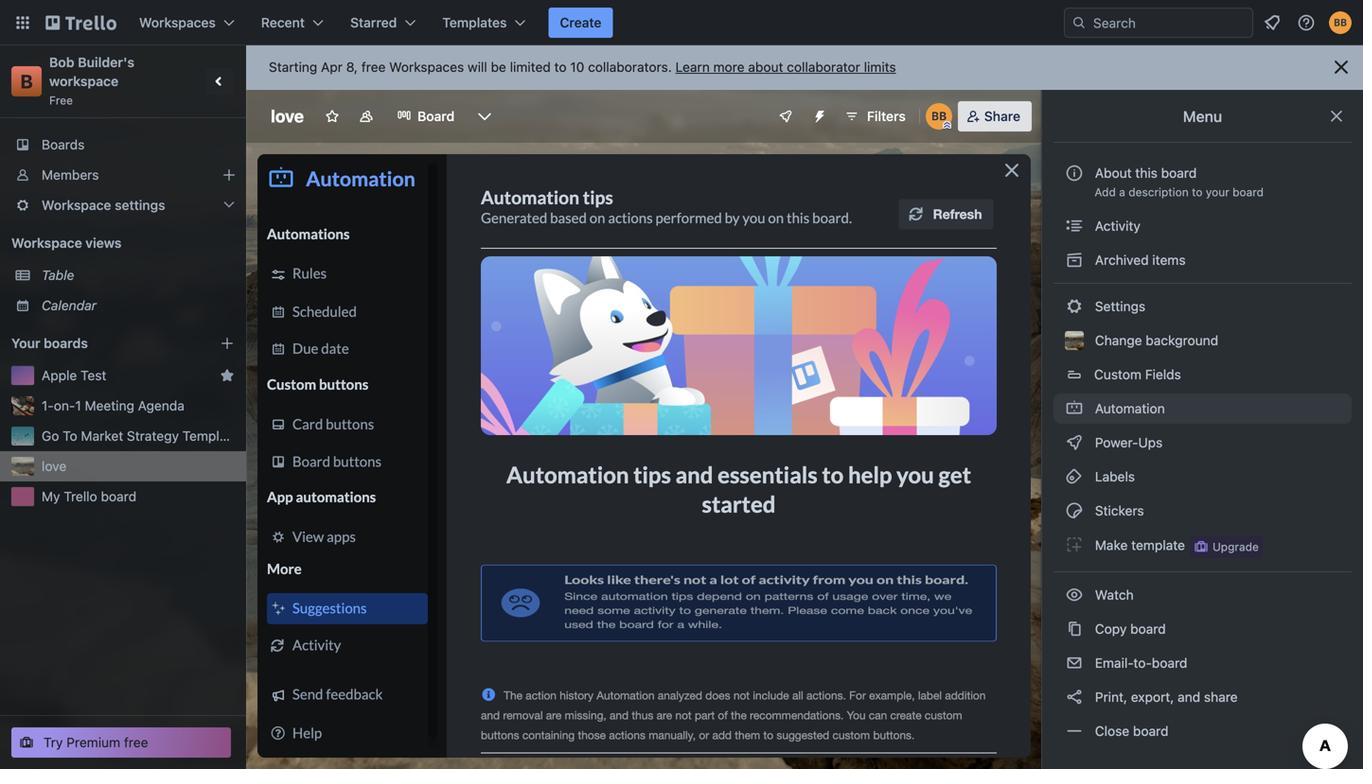 Task type: describe. For each thing, give the bounding box(es) containing it.
settings link
[[1054, 292, 1352, 322]]

members link
[[0, 160, 246, 190]]

print,
[[1096, 690, 1128, 706]]

calendar link
[[42, 296, 235, 315]]

boards
[[42, 137, 85, 152]]

print, export, and share
[[1092, 690, 1238, 706]]

email-to-board link
[[1054, 649, 1352, 679]]

love inside 'text box'
[[271, 106, 304, 126]]

board inside 'link'
[[101, 489, 136, 505]]

workspace views
[[11, 235, 122, 251]]

0 notifications image
[[1261, 11, 1284, 34]]

templates button
[[431, 8, 537, 38]]

strategy
[[127, 429, 179, 444]]

activity
[[1092, 218, 1141, 234]]

1 horizontal spatial bob builder (bobbuilder40) image
[[1330, 11, 1352, 34]]

copy
[[1096, 622, 1127, 637]]

templates
[[443, 15, 507, 30]]

email-
[[1096, 656, 1134, 671]]

automation
[[1092, 401, 1166, 417]]

labels
[[1092, 469, 1136, 485]]

collaborator
[[787, 59, 861, 75]]

sm image for make template
[[1065, 536, 1084, 555]]

share
[[1205, 690, 1238, 706]]

sm image for settings
[[1065, 297, 1084, 316]]

1-on-1 meeting agenda
[[42, 398, 185, 414]]

bob
[[49, 54, 74, 70]]

board up to-
[[1131, 622, 1166, 637]]

this member is an admin of this board. image
[[943, 121, 952, 130]]

board down "export,"
[[1134, 724, 1169, 740]]

my
[[42, 489, 60, 505]]

1-
[[42, 398, 54, 414]]

board
[[418, 108, 455, 124]]

settings
[[115, 197, 165, 213]]

apple test link
[[42, 367, 212, 385]]

workspace navigation collapse icon image
[[206, 68, 233, 95]]

watch
[[1092, 588, 1138, 603]]

boards link
[[0, 130, 246, 160]]

b
[[20, 70, 33, 92]]

copy board link
[[1054, 615, 1352, 645]]

labels link
[[1054, 462, 1352, 492]]

learn
[[676, 59, 710, 75]]

learn more about collaborator limits link
[[676, 59, 897, 75]]

primary element
[[0, 0, 1364, 45]]

custom fields button
[[1054, 360, 1352, 390]]

go to market strategy template link
[[42, 427, 239, 446]]

try
[[44, 735, 63, 751]]

sm image for power-ups
[[1065, 434, 1084, 453]]

this
[[1136, 165, 1158, 181]]

automation image
[[805, 101, 831, 128]]

1 vertical spatial workspaces
[[389, 59, 464, 75]]

to
[[63, 429, 77, 444]]

power-ups link
[[1054, 428, 1352, 458]]

workspace
[[49, 73, 119, 89]]

bob builder's workspace link
[[49, 54, 138, 89]]

sm image for print, export, and share
[[1065, 689, 1084, 707]]

test
[[81, 368, 106, 384]]

your
[[1206, 186, 1230, 199]]

close board link
[[1054, 717, 1352, 747]]

make template
[[1092, 538, 1186, 554]]

board link
[[386, 101, 466, 132]]

meeting
[[85, 398, 134, 414]]

recent button
[[250, 8, 335, 38]]

starred icon image
[[220, 368, 235, 384]]

sm image for email-to-board
[[1065, 654, 1084, 673]]

and
[[1178, 690, 1201, 706]]

open information menu image
[[1297, 13, 1316, 32]]

template
[[1132, 538, 1186, 554]]

be
[[491, 59, 507, 75]]

power-ups
[[1092, 435, 1167, 451]]

template
[[183, 429, 239, 444]]

to-
[[1134, 656, 1152, 671]]

10
[[570, 59, 585, 75]]

customize views image
[[476, 107, 495, 126]]

views
[[85, 235, 122, 251]]

change background link
[[1054, 326, 1352, 356]]

recent
[[261, 15, 305, 30]]

my trello board
[[42, 489, 136, 505]]

add board image
[[220, 336, 235, 351]]

1 vertical spatial bob builder (bobbuilder40) image
[[926, 103, 953, 130]]

your
[[11, 336, 40, 351]]

free
[[49, 94, 73, 107]]

my trello board link
[[42, 488, 235, 507]]

stickers
[[1092, 503, 1145, 519]]

automation link
[[1054, 394, 1352, 424]]

watch link
[[1054, 581, 1352, 611]]

workspace visible image
[[359, 109, 374, 124]]

share button
[[958, 101, 1032, 132]]

market
[[81, 429, 123, 444]]

8,
[[346, 59, 358, 75]]

about this board add a description to your board
[[1095, 165, 1264, 199]]

starting
[[269, 59, 317, 75]]

will
[[468, 59, 488, 75]]



Task type: locate. For each thing, give the bounding box(es) containing it.
sm image left settings
[[1065, 297, 1084, 316]]

upgrade button
[[1190, 536, 1263, 559]]

4 sm image from the top
[[1065, 502, 1084, 521]]

1 vertical spatial to
[[1192, 186, 1203, 199]]

sm image left the make
[[1065, 536, 1084, 555]]

try premium free
[[44, 735, 148, 751]]

more
[[714, 59, 745, 75]]

0 vertical spatial to
[[555, 59, 567, 75]]

workspaces button
[[128, 8, 246, 38]]

1 sm image from the top
[[1065, 217, 1084, 236]]

0 horizontal spatial workspaces
[[139, 15, 216, 30]]

sm image for copy board
[[1065, 620, 1084, 639]]

close
[[1096, 724, 1130, 740]]

bob builder (bobbuilder40) image right 'filters'
[[926, 103, 953, 130]]

board down love link
[[101, 489, 136, 505]]

5 sm image from the top
[[1065, 586, 1084, 605]]

workspace down members
[[42, 197, 111, 213]]

0 vertical spatial love
[[271, 106, 304, 126]]

items
[[1153, 252, 1186, 268]]

free right 8,
[[362, 59, 386, 75]]

filters
[[867, 108, 906, 124]]

2 sm image from the top
[[1065, 400, 1084, 419]]

sm image for close board
[[1065, 723, 1084, 742]]

fields
[[1146, 367, 1182, 383]]

sm image for watch
[[1065, 586, 1084, 605]]

starting apr 8, free workspaces will be limited to 10 collaborators. learn more about collaborator limits
[[269, 59, 897, 75]]

apple
[[42, 368, 77, 384]]

sm image left watch
[[1065, 586, 1084, 605]]

1 vertical spatial free
[[124, 735, 148, 751]]

power ups image
[[778, 109, 794, 124]]

sm image inside stickers link
[[1065, 502, 1084, 521]]

bob builder's workspace free
[[49, 54, 138, 107]]

0 vertical spatial bob builder (bobbuilder40) image
[[1330, 11, 1352, 34]]

sm image inside archived items link
[[1065, 251, 1084, 270]]

0 vertical spatial free
[[362, 59, 386, 75]]

Search field
[[1087, 9, 1253, 37]]

love link
[[42, 457, 235, 476]]

0 horizontal spatial to
[[555, 59, 567, 75]]

sm image left automation
[[1065, 400, 1084, 419]]

workspaces up board link
[[389, 59, 464, 75]]

sm image inside automation link
[[1065, 400, 1084, 419]]

sm image left email-
[[1065, 654, 1084, 673]]

board up print, export, and share on the bottom right of page
[[1152, 656, 1188, 671]]

free inside button
[[124, 735, 148, 751]]

create
[[560, 15, 602, 30]]

boards
[[44, 336, 88, 351]]

about
[[1096, 165, 1132, 181]]

trello
[[64, 489, 97, 505]]

limited
[[510, 59, 551, 75]]

power-
[[1096, 435, 1139, 451]]

calendar
[[42, 298, 97, 313]]

custom
[[1095, 367, 1142, 383]]

activity link
[[1054, 211, 1352, 241]]

your boards
[[11, 336, 88, 351]]

workspaces inside dropdown button
[[139, 15, 216, 30]]

back to home image
[[45, 8, 116, 38]]

make
[[1096, 538, 1128, 554]]

sm image inside print, export, and share link
[[1065, 689, 1084, 707]]

workspace up table
[[11, 235, 82, 251]]

sm image inside watch link
[[1065, 586, 1084, 605]]

ups
[[1139, 435, 1163, 451]]

0 horizontal spatial free
[[124, 735, 148, 751]]

sm image left print,
[[1065, 689, 1084, 707]]

sm image inside copy board link
[[1065, 620, 1084, 639]]

stickers link
[[1054, 496, 1352, 527]]

4 sm image from the top
[[1065, 536, 1084, 555]]

upgrade
[[1213, 541, 1259, 554]]

change background
[[1092, 333, 1219, 349]]

0 vertical spatial workspaces
[[139, 15, 216, 30]]

8 sm image from the top
[[1065, 723, 1084, 742]]

b link
[[11, 66, 42, 97]]

sm image for archived items
[[1065, 251, 1084, 270]]

workspace
[[42, 197, 111, 213], [11, 235, 82, 251]]

archived
[[1096, 252, 1149, 268]]

table
[[42, 268, 74, 283]]

sm image inside close board link
[[1065, 723, 1084, 742]]

workspace settings
[[42, 197, 165, 213]]

sm image inside the power-ups link
[[1065, 434, 1084, 453]]

1 vertical spatial love
[[42, 459, 67, 474]]

apr
[[321, 59, 343, 75]]

menu
[[1184, 107, 1223, 125]]

sm image for activity
[[1065, 217, 1084, 236]]

starred
[[350, 15, 397, 30]]

sm image inside settings link
[[1065, 297, 1084, 316]]

free right premium
[[124, 735, 148, 751]]

Board name text field
[[261, 101, 314, 132]]

your boards with 5 items element
[[11, 332, 191, 355]]

star or unstar board image
[[325, 109, 340, 124]]

sm image left archived
[[1065, 251, 1084, 270]]

agenda
[[138, 398, 185, 414]]

print, export, and share link
[[1054, 683, 1352, 713]]

sm image inside email-to-board link
[[1065, 654, 1084, 673]]

0 vertical spatial workspace
[[42, 197, 111, 213]]

on-
[[54, 398, 75, 414]]

limits
[[864, 59, 897, 75]]

add
[[1095, 186, 1116, 199]]

love up my
[[42, 459, 67, 474]]

sm image for labels
[[1065, 468, 1084, 487]]

3 sm image from the top
[[1065, 434, 1084, 453]]

sm image left labels
[[1065, 468, 1084, 487]]

0 horizontal spatial bob builder (bobbuilder40) image
[[926, 103, 953, 130]]

2 sm image from the top
[[1065, 297, 1084, 316]]

custom fields
[[1095, 367, 1182, 383]]

filters button
[[839, 101, 912, 132]]

to inside about this board add a description to your board
[[1192, 186, 1203, 199]]

board up description
[[1162, 165, 1197, 181]]

to left 10
[[555, 59, 567, 75]]

description
[[1129, 186, 1189, 199]]

6 sm image from the top
[[1065, 654, 1084, 673]]

close board
[[1092, 724, 1169, 740]]

premium
[[66, 735, 120, 751]]

settings
[[1092, 299, 1146, 314]]

workspace inside popup button
[[42, 197, 111, 213]]

1 horizontal spatial workspaces
[[389, 59, 464, 75]]

change
[[1096, 333, 1143, 349]]

sm image left power-
[[1065, 434, 1084, 453]]

1 horizontal spatial free
[[362, 59, 386, 75]]

workspace for workspace settings
[[42, 197, 111, 213]]

sm image left "copy"
[[1065, 620, 1084, 639]]

go
[[42, 429, 59, 444]]

share
[[985, 108, 1021, 124]]

members
[[42, 167, 99, 183]]

workspaces up workspace navigation collapse icon
[[139, 15, 216, 30]]

apple test
[[42, 368, 106, 384]]

sm image left stickers
[[1065, 502, 1084, 521]]

create button
[[549, 8, 613, 38]]

table link
[[42, 266, 235, 285]]

board right your
[[1233, 186, 1264, 199]]

to left your
[[1192, 186, 1203, 199]]

1-on-1 meeting agenda link
[[42, 397, 235, 416]]

sm image for stickers
[[1065, 502, 1084, 521]]

love
[[271, 106, 304, 126], [42, 459, 67, 474]]

sm image left activity
[[1065, 217, 1084, 236]]

workspace settings button
[[0, 190, 246, 221]]

1
[[75, 398, 81, 414]]

1 vertical spatial workspace
[[11, 235, 82, 251]]

sm image inside activity "link"
[[1065, 217, 1084, 236]]

workspace for workspace views
[[11, 235, 82, 251]]

sm image for automation
[[1065, 400, 1084, 419]]

1 horizontal spatial to
[[1192, 186, 1203, 199]]

1 sm image from the top
[[1065, 251, 1084, 270]]

about
[[749, 59, 784, 75]]

7 sm image from the top
[[1065, 689, 1084, 707]]

export,
[[1131, 690, 1175, 706]]

bob builder (bobbuilder40) image right open information menu icon
[[1330, 11, 1352, 34]]

go to market strategy template
[[42, 429, 239, 444]]

search image
[[1072, 15, 1087, 30]]

bob builder (bobbuilder40) image
[[1330, 11, 1352, 34], [926, 103, 953, 130]]

sm image inside labels link
[[1065, 468, 1084, 487]]

sm image
[[1065, 251, 1084, 270], [1065, 297, 1084, 316], [1065, 434, 1084, 453], [1065, 502, 1084, 521], [1065, 586, 1084, 605], [1065, 654, 1084, 673], [1065, 689, 1084, 707], [1065, 723, 1084, 742]]

5 sm image from the top
[[1065, 620, 1084, 639]]

3 sm image from the top
[[1065, 468, 1084, 487]]

0 horizontal spatial love
[[42, 459, 67, 474]]

sm image left close
[[1065, 723, 1084, 742]]

love left star or unstar board image
[[271, 106, 304, 126]]

sm image
[[1065, 217, 1084, 236], [1065, 400, 1084, 419], [1065, 468, 1084, 487], [1065, 536, 1084, 555], [1065, 620, 1084, 639]]

a
[[1120, 186, 1126, 199]]

collaborators.
[[588, 59, 672, 75]]

board
[[1162, 165, 1197, 181], [1233, 186, 1264, 199], [101, 489, 136, 505], [1131, 622, 1166, 637], [1152, 656, 1188, 671], [1134, 724, 1169, 740]]

1 horizontal spatial love
[[271, 106, 304, 126]]



Task type: vqa. For each thing, say whether or not it's contained in the screenshot.
bottom free
yes



